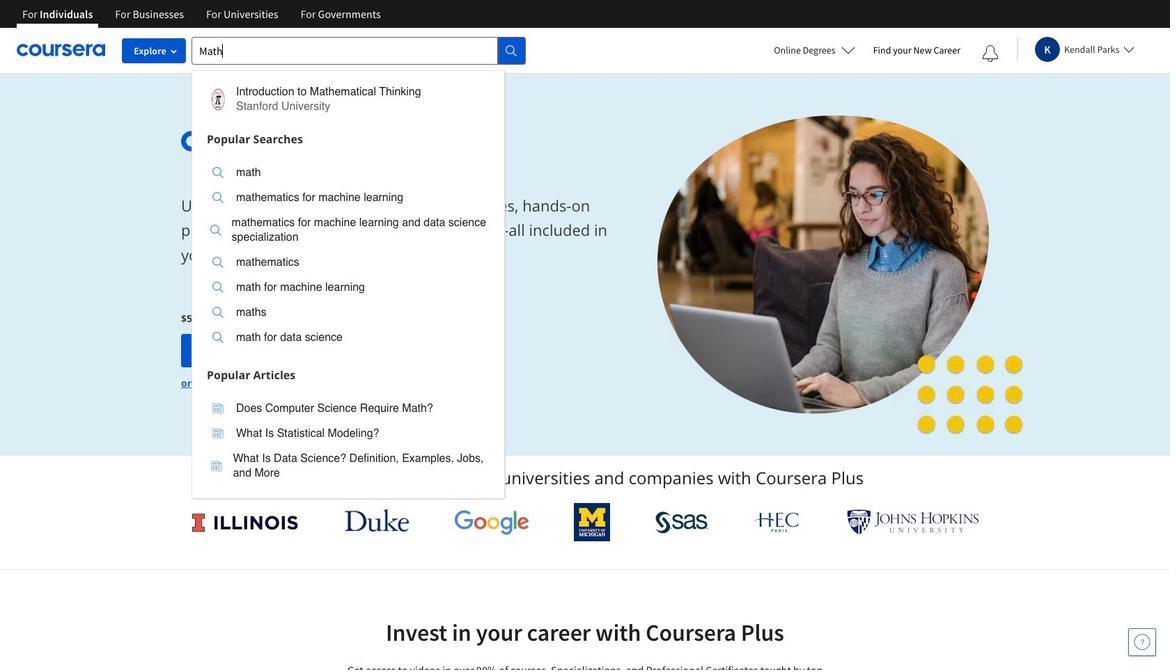 Task type: describe. For each thing, give the bounding box(es) containing it.
autocomplete results list box
[[192, 70, 505, 499]]

sas image
[[656, 512, 708, 534]]

google image
[[454, 510, 529, 536]]

help center image
[[1134, 635, 1151, 651]]

1 list box from the top
[[192, 152, 504, 363]]

university of illinois at urbana-champaign image
[[191, 512, 300, 534]]

2 list box from the top
[[192, 388, 504, 499]]

coursera image
[[17, 39, 105, 61]]

coursera plus image
[[181, 131, 393, 152]]

banner navigation
[[11, 0, 392, 28]]



Task type: locate. For each thing, give the bounding box(es) containing it.
university of michigan image
[[574, 504, 611, 542]]

0 vertical spatial list box
[[192, 152, 504, 363]]

hec paris image
[[753, 509, 802, 537]]

1 vertical spatial list box
[[192, 388, 504, 499]]

johns hopkins university image
[[847, 510, 980, 536]]

list box
[[192, 152, 504, 363], [192, 388, 504, 499]]

None search field
[[192, 37, 526, 499]]

suggestion image image
[[207, 88, 229, 110], [213, 167, 224, 178], [213, 192, 224, 203], [210, 225, 221, 236], [213, 257, 224, 268], [213, 282, 224, 293], [213, 307, 224, 318], [213, 332, 224, 343], [213, 403, 224, 415], [213, 429, 224, 440], [211, 461, 222, 472]]

What do you want to learn? text field
[[192, 37, 498, 64]]

duke university image
[[345, 510, 409, 532]]



Task type: vqa. For each thing, say whether or not it's contained in the screenshot.
, over 20% of American households speak a language other than English at home - including over 13% that speak Spanish at home.
no



